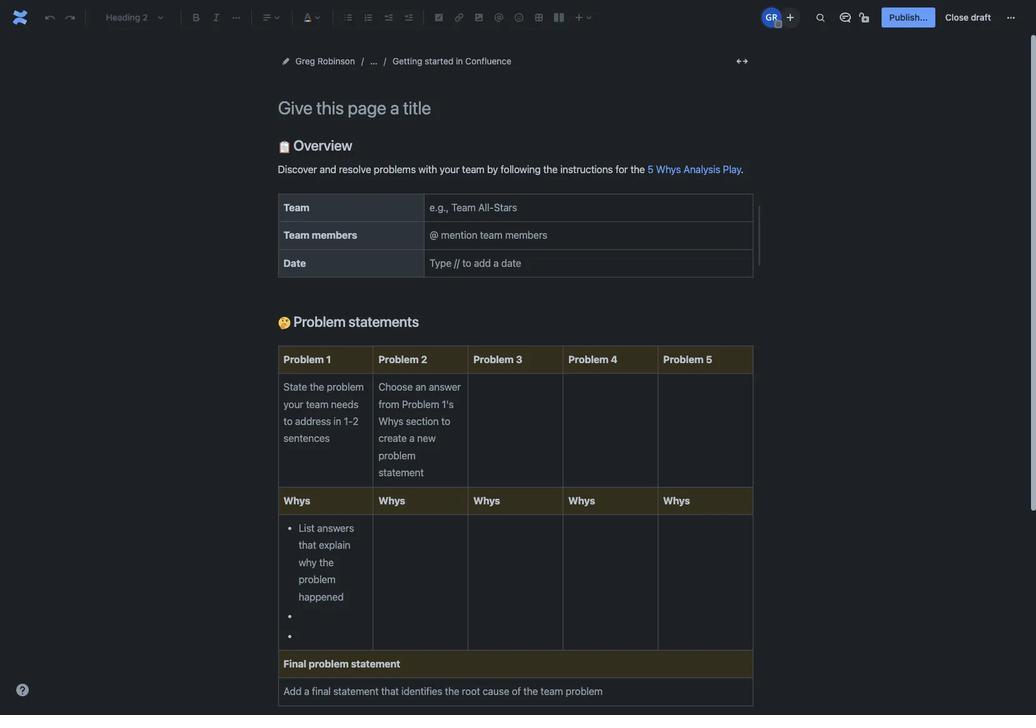 Task type: describe. For each thing, give the bounding box(es) containing it.
problem 2
[[379, 354, 427, 365]]

your
[[440, 164, 460, 175]]

problem 4
[[569, 354, 618, 365]]

comment icon image
[[839, 10, 854, 25]]

4
[[611, 354, 618, 365]]

no restrictions image
[[859, 10, 874, 25]]

play
[[723, 164, 741, 175]]

instructions
[[561, 164, 613, 175]]

problem
[[309, 659, 349, 670]]

started
[[425, 56, 454, 66]]

more formatting image
[[229, 10, 244, 25]]

close draft
[[946, 12, 992, 23]]

confluence
[[466, 56, 512, 66]]

bullet list ⌘⇧8 image
[[341, 10, 356, 25]]

greg robinson link
[[296, 54, 355, 69]]

publish...
[[890, 12, 928, 23]]

move this page image
[[281, 56, 291, 66]]

members
[[312, 230, 357, 241]]

greg
[[296, 56, 315, 66]]

problem 3
[[474, 354, 523, 365]]

getting started in confluence link
[[393, 54, 512, 69]]

invite to edit image
[[783, 10, 798, 25]]

robinson
[[318, 56, 355, 66]]

final
[[284, 659, 306, 670]]

add image, video, or file image
[[472, 10, 487, 25]]

following
[[501, 164, 541, 175]]

1 horizontal spatial 5
[[706, 354, 713, 365]]

final problem statement
[[284, 659, 400, 670]]

overview
[[291, 137, 353, 154]]

and
[[320, 164, 337, 175]]

problem for problem 3
[[474, 354, 514, 365]]

problem 5
[[664, 354, 713, 365]]

discover
[[278, 164, 317, 175]]

5 whys analysis play link
[[648, 164, 741, 175]]

3
[[516, 354, 523, 365]]

problem 1
[[284, 354, 331, 365]]

Main content area, start typing to enter text. text field
[[271, 137, 762, 716]]

by
[[487, 164, 498, 175]]

for
[[616, 164, 628, 175]]

statement
[[351, 659, 400, 670]]

getting
[[393, 56, 423, 66]]

undo ⌘z image
[[43, 10, 58, 25]]

more image
[[1004, 10, 1019, 25]]

confluence image
[[10, 8, 30, 28]]

close
[[946, 12, 969, 23]]



Task type: locate. For each thing, give the bounding box(es) containing it.
make page full-width image
[[735, 54, 750, 69]]

find and replace image
[[813, 10, 829, 25]]

statements
[[349, 314, 419, 330]]

… button
[[370, 54, 378, 69]]

team
[[284, 202, 310, 213], [284, 230, 310, 241]]

greg robinson
[[296, 56, 355, 66]]

team
[[462, 164, 485, 175]]

help image
[[15, 683, 30, 698]]

problem statements
[[291, 314, 419, 330]]

the right following
[[544, 164, 558, 175]]

2 the from the left
[[631, 164, 645, 175]]

bold ⌘b image
[[189, 10, 204, 25]]

greg robinson image
[[762, 8, 782, 28]]

:thinking: image
[[278, 317, 291, 330], [278, 317, 291, 330]]

team up date
[[284, 230, 310, 241]]

1 horizontal spatial the
[[631, 164, 645, 175]]

confluence image
[[10, 8, 30, 28]]

team members
[[284, 230, 357, 241]]

action item image
[[432, 10, 447, 25]]

close draft button
[[938, 8, 999, 28]]

link image
[[452, 10, 467, 25]]

1 team from the top
[[284, 202, 310, 213]]

whys
[[656, 164, 681, 175], [284, 495, 311, 506], [379, 495, 405, 506], [474, 495, 500, 506], [569, 495, 595, 506], [664, 495, 690, 506]]

5
[[648, 164, 654, 175], [706, 354, 713, 365]]

0 vertical spatial team
[[284, 202, 310, 213]]

the right "for" at top
[[631, 164, 645, 175]]

team up team members
[[284, 202, 310, 213]]

2
[[421, 354, 427, 365]]

discover and resolve problems with your team by following the instructions for the 5 whys analysis play .
[[278, 164, 744, 175]]

resolve
[[339, 164, 371, 175]]

0 horizontal spatial the
[[544, 164, 558, 175]]

…
[[370, 56, 378, 66]]

.
[[741, 164, 744, 175]]

2 team from the top
[[284, 230, 310, 241]]

0 horizontal spatial 5
[[648, 164, 654, 175]]

0 vertical spatial 5
[[648, 164, 654, 175]]

problem
[[294, 314, 346, 330], [284, 354, 324, 365], [379, 354, 419, 365], [474, 354, 514, 365], [569, 354, 609, 365], [664, 354, 704, 365]]

the
[[544, 164, 558, 175], [631, 164, 645, 175]]

problem for problem 1
[[284, 354, 324, 365]]

analysis
[[684, 164, 721, 175]]

1 vertical spatial 5
[[706, 354, 713, 365]]

italic ⌘i image
[[209, 10, 224, 25]]

mention image
[[492, 10, 507, 25]]

numbered list ⌘⇧7 image
[[361, 10, 376, 25]]

1 vertical spatial team
[[284, 230, 310, 241]]

indent tab image
[[401, 10, 416, 25]]

problem for problem statements
[[294, 314, 346, 330]]

problem for problem 4
[[569, 354, 609, 365]]

:clipboard: image
[[278, 141, 291, 153], [278, 141, 291, 153]]

with
[[419, 164, 437, 175]]

layouts image
[[552, 10, 567, 25]]

Give this page a title text field
[[278, 98, 754, 118]]

getting started in confluence
[[393, 56, 512, 66]]

1 the from the left
[[544, 164, 558, 175]]

draft
[[971, 12, 992, 23]]

in
[[456, 56, 463, 66]]

team for team
[[284, 202, 310, 213]]

outdent ⇧tab image
[[381, 10, 396, 25]]

emoji image
[[512, 10, 527, 25]]

date
[[284, 258, 306, 269]]

team for team members
[[284, 230, 310, 241]]

publish... button
[[882, 8, 936, 28]]

problem for problem 5
[[664, 354, 704, 365]]

table image
[[532, 10, 547, 25]]

problems
[[374, 164, 416, 175]]

redo ⌘⇧z image
[[63, 10, 78, 25]]

1
[[326, 354, 331, 365]]

problem for problem 2
[[379, 354, 419, 365]]



Task type: vqa. For each thing, say whether or not it's contained in the screenshot.
For
yes



